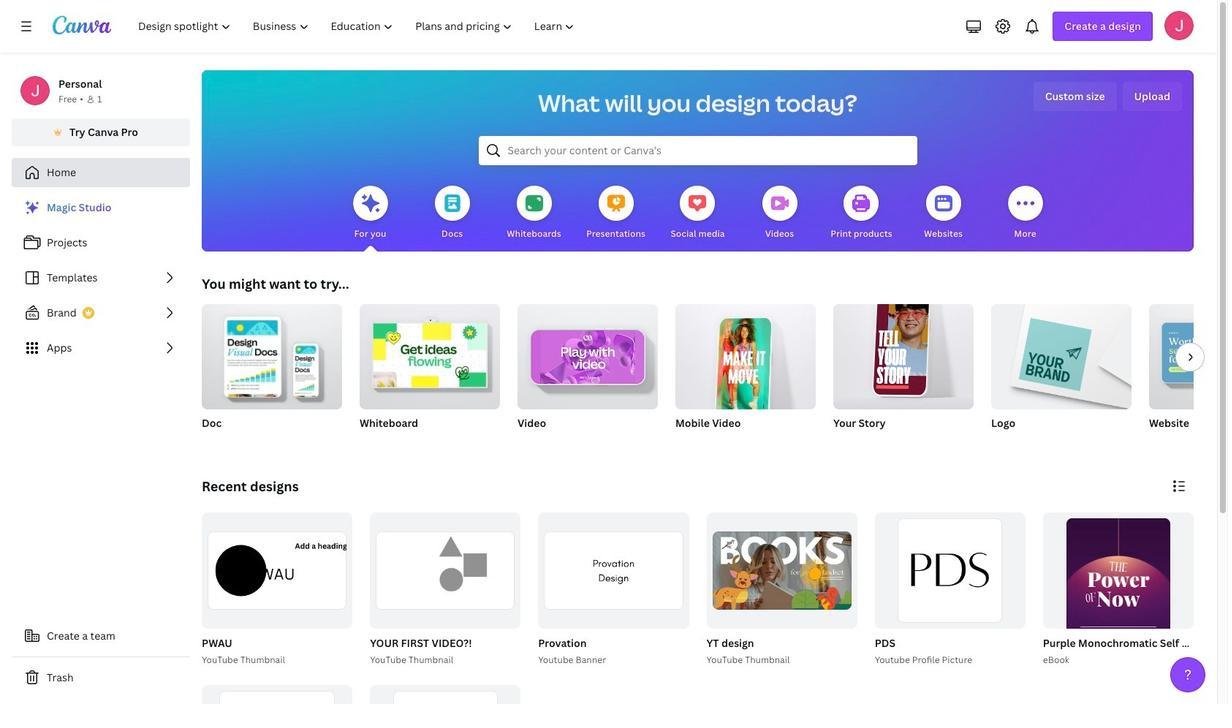 Task type: describe. For each thing, give the bounding box(es) containing it.
top level navigation element
[[129, 12, 587, 41]]



Task type: locate. For each thing, give the bounding box(es) containing it.
None search field
[[479, 136, 917, 165]]

list
[[12, 193, 190, 363]]

Search search field
[[508, 137, 888, 165]]

group
[[833, 295, 974, 449], [833, 295, 974, 409], [202, 298, 342, 449], [202, 298, 342, 409], [360, 298, 500, 449], [360, 298, 500, 409], [518, 298, 658, 449], [518, 298, 658, 409], [676, 298, 816, 449], [676, 298, 816, 418], [991, 298, 1132, 449], [991, 298, 1132, 409], [1149, 304, 1228, 449], [1149, 304, 1228, 409], [199, 513, 353, 667], [202, 513, 353, 628], [367, 513, 521, 667], [370, 513, 521, 628], [535, 513, 689, 667], [538, 513, 689, 628], [704, 513, 857, 667], [872, 513, 1026, 667], [1040, 513, 1228, 685], [1043, 513, 1194, 685], [202, 685, 353, 704], [370, 685, 521, 704]]

james peterson image
[[1165, 11, 1194, 40]]



Task type: vqa. For each thing, say whether or not it's contained in the screenshot.
Christina Overa image at the top right of the page
no



